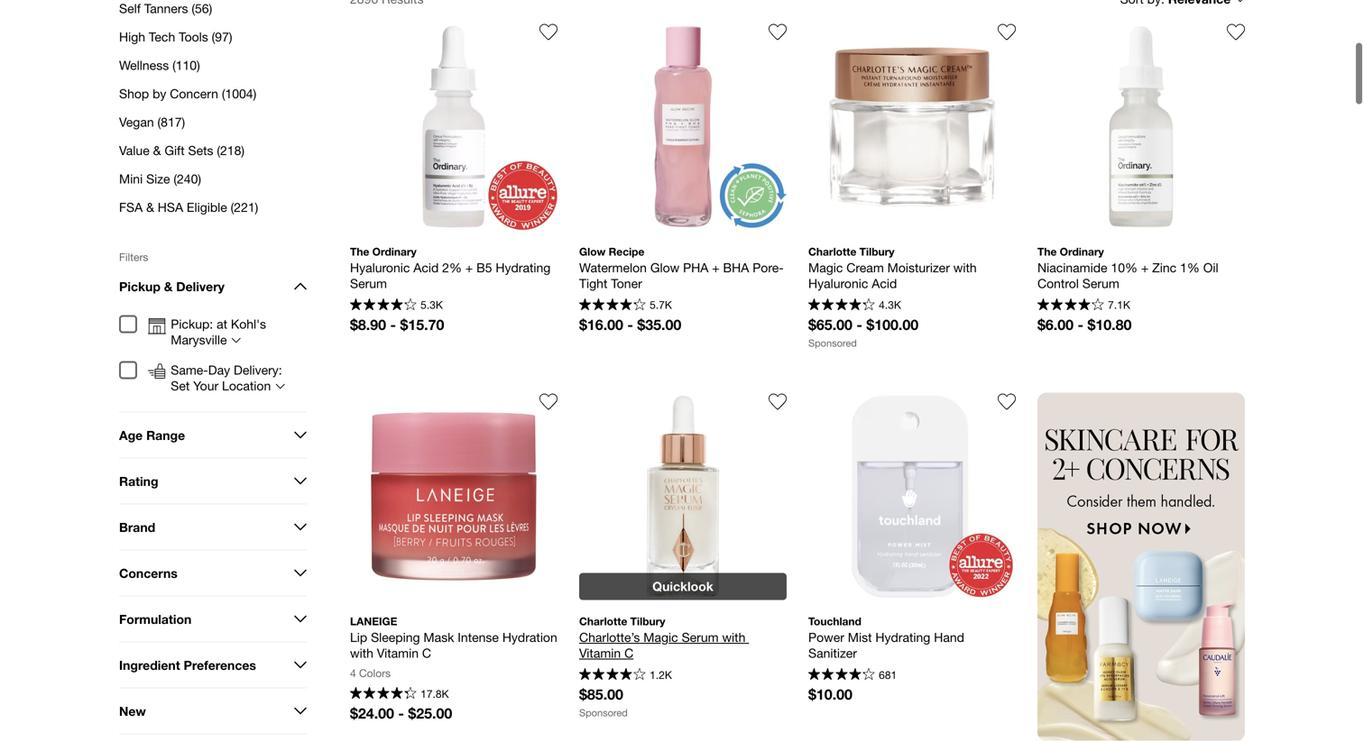 Task type: describe. For each thing, give the bounding box(es) containing it.
(817)
[[158, 115, 185, 130]]

4.3k reviews element
[[879, 299, 902, 311]]

brand button
[[119, 505, 307, 550]]

4.5 stars element for $16.00 - $35.00
[[579, 299, 646, 313]]

skincare for 2+ concerns | consider them handled. shop now > image
[[1038, 393, 1246, 742]]

self tanners (56) link
[[119, 0, 307, 23]]

1.2k
[[650, 669, 672, 682]]

range
[[146, 428, 185, 443]]

same-
[[171, 363, 208, 378]]

charlotte tilbury magic cream moisturizer with hyaluronic acid
[[809, 245, 981, 291]]

sanitizer
[[809, 646, 857, 661]]

delivery:
[[234, 363, 282, 378]]

vitamin inside the charlotte tilbury charlotte's magic serum with vitamin c
[[579, 646, 621, 661]]

tanners
[[144, 1, 188, 16]]

filters
[[119, 251, 148, 264]]

+ inside the ordinary niacinamide 10% + zinc 1% oil control serum
[[1142, 260, 1149, 275]]

vegan (817) link
[[119, 108, 307, 136]]

with for $65.00 - $100.00
[[954, 260, 977, 275]]

delivery
[[176, 279, 225, 294]]

ordinary for $10.80
[[1060, 245, 1105, 258]]

sleeping
[[371, 631, 420, 645]]

4
[[350, 668, 356, 680]]

sign in to love glow recipe - watermelon glow pha + bha pore-tight toner image
[[769, 23, 787, 41]]

rating button
[[119, 459, 307, 504]]

1 horizontal spatial glow
[[651, 260, 680, 275]]

lip
[[350, 631, 368, 645]]

$24.00 - $25.00
[[350, 705, 452, 723]]

$25.00
[[408, 705, 452, 723]]

bha
[[723, 260, 749, 275]]

serum inside the charlotte tilbury charlotte's magic serum with vitamin c
[[682, 631, 719, 645]]

gift
[[165, 143, 185, 158]]

+ for $16.00 - $35.00
[[712, 260, 720, 275]]

- for $6.00
[[1078, 316, 1084, 333]]

power
[[809, 631, 845, 645]]

mask
[[424, 631, 454, 645]]

laneige lip sleeping mask intense hydration with vitamin c 4 colors
[[350, 616, 561, 680]]

cream
[[847, 260, 884, 275]]

age range button
[[119, 413, 307, 458]]

hydrating inside the ordinary hyaluronic acid 2% + b5 hydrating serum
[[496, 260, 551, 275]]

1.2k reviews element
[[650, 669, 672, 682]]

recipe
[[609, 245, 645, 258]]

(97)
[[212, 29, 232, 44]]

$15.70
[[400, 316, 444, 333]]

sign in to love laneige - lip sleeping mask intense hydration with vitamin c image
[[540, 393, 558, 411]]

same-day delivery: set your location button
[[171, 362, 302, 394]]

set
[[171, 379, 190, 394]]

acid inside the ordinary hyaluronic acid 2% + b5 hydrating serum
[[414, 260, 439, 275]]

(218)
[[217, 143, 245, 158]]

sign in to love the ordinary - hyaluronic acid 2% + b5 hydrating serum image
[[540, 23, 558, 41]]

$16.00
[[579, 316, 624, 333]]

$35.00
[[638, 316, 682, 333]]

high tech tools (97)
[[119, 29, 232, 44]]

sets
[[188, 143, 213, 158]]

pickup
[[119, 279, 161, 294]]

charlotte for $85.00
[[579, 616, 628, 628]]

ingredient preferences
[[119, 658, 256, 673]]

mini size (240)
[[119, 171, 201, 186]]

1%
[[1181, 260, 1200, 275]]

$6.00
[[1038, 316, 1074, 333]]

shop
[[119, 86, 149, 101]]

tools
[[179, 29, 208, 44]]

the for $8.90 - $15.70
[[350, 245, 369, 258]]

tilbury for $85.00
[[631, 616, 666, 628]]

value
[[119, 143, 150, 158]]

2%
[[442, 260, 462, 275]]

$6.00 - $10.80
[[1038, 316, 1132, 333]]

hyaluronic inside the ordinary hyaluronic acid 2% + b5 hydrating serum
[[350, 260, 410, 275]]

c inside the charlotte tilbury charlotte's magic serum with vitamin c
[[625, 646, 634, 661]]

vegan (817)
[[119, 115, 185, 130]]

wellness (110)
[[119, 58, 200, 73]]

4 stars element for $6.00
[[1038, 299, 1105, 313]]

charlotte tilbury - charlotte's magic serum with vitamin c image
[[579, 393, 787, 601]]

at
[[217, 317, 227, 332]]

the ordinary hyaluronic acid 2% + b5 hydrating serum
[[350, 245, 554, 291]]

mini size (240) link
[[119, 165, 307, 193]]

$8.90
[[350, 316, 386, 333]]

charlotte tilbury charlotte's magic serum with vitamin c
[[579, 616, 749, 661]]

your
[[193, 379, 219, 394]]

self tanners (56)
[[119, 1, 212, 16]]

magic inside the charlotte tilbury charlotte's magic serum with vitamin c
[[644, 631, 678, 645]]

same-day delivery: set your location
[[171, 363, 282, 394]]

eligible
[[187, 200, 227, 215]]

charlotte tilbury - magic cream moisturizer with hyaluronic acid image
[[809, 23, 1016, 230]]

age
[[119, 428, 143, 443]]

magic inside charlotte tilbury magic cream moisturizer with hyaluronic acid
[[809, 260, 843, 275]]

niacinamide
[[1038, 260, 1108, 275]]

(110)
[[172, 58, 200, 73]]

& for value
[[153, 143, 161, 158]]

acid inside charlotte tilbury magic cream moisturizer with hyaluronic acid
[[872, 276, 897, 291]]

ordinary for $15.70
[[372, 245, 417, 258]]

ingredient preferences button
[[119, 643, 307, 688]]

quicklook button
[[579, 574, 787, 601]]

10%
[[1111, 260, 1138, 275]]

concerns
[[119, 566, 178, 581]]

tight
[[579, 276, 608, 291]]

wellness
[[119, 58, 169, 73]]

fsa & hsa eligible (221) link
[[119, 193, 307, 222]]

(240)
[[174, 171, 201, 186]]

$85.00
[[579, 686, 624, 704]]

tilbury for $65.00
[[860, 245, 895, 258]]

pickup: at kohl's marysville button
[[171, 316, 302, 348]]

watermelon
[[579, 260, 647, 275]]

rating
[[119, 474, 158, 489]]

the ordinary - hyaluronic acid 2% + b5 hydrating serum image
[[350, 23, 558, 230]]

formulation
[[119, 612, 192, 627]]

vitamin inside 'laneige lip sleeping mask intense hydration with vitamin c 4 colors'
[[377, 646, 419, 661]]



Task type: vqa. For each thing, say whether or not it's contained in the screenshot.


Task type: locate. For each thing, give the bounding box(es) containing it.
- right $6.00
[[1078, 316, 1084, 333]]

0 horizontal spatial tilbury
[[631, 616, 666, 628]]

1 horizontal spatial ordinary
[[1060, 245, 1105, 258]]

& inside dropdown button
[[164, 279, 173, 294]]

the for $6.00 - $10.80
[[1038, 245, 1057, 258]]

charlotte up charlotte's
[[579, 616, 628, 628]]

preferences
[[184, 658, 256, 673]]

charlotte's
[[579, 631, 640, 645]]

4 stars element
[[350, 299, 417, 313], [1038, 299, 1105, 313], [579, 669, 646, 683]]

sign in to love charlotte tilbury - charlotte's magic serum with vitamin c image
[[769, 393, 787, 411]]

& left gift at the left top of the page
[[153, 143, 161, 158]]

brand
[[119, 520, 155, 535]]

acid up 4.3k
[[872, 276, 897, 291]]

hydrating up 681
[[876, 631, 931, 645]]

magic up "1.2k reviews" element
[[644, 631, 678, 645]]

2 vitamin from the left
[[579, 646, 621, 661]]

2 horizontal spatial 4 stars element
[[1038, 299, 1105, 313]]

fsa & hsa eligible (221)
[[119, 200, 258, 215]]

pha
[[683, 260, 709, 275]]

marysville
[[171, 333, 227, 348]]

1 vertical spatial magic
[[644, 631, 678, 645]]

day
[[208, 363, 230, 378]]

with inside 'laneige lip sleeping mask intense hydration with vitamin c 4 colors'
[[350, 646, 374, 661]]

1 vertical spatial with
[[722, 631, 746, 645]]

tech
[[149, 29, 175, 44]]

the up niacinamide
[[1038, 245, 1057, 258]]

$10.00
[[809, 686, 853, 704]]

the inside the ordinary niacinamide 10% + zinc 1% oil control serum
[[1038, 245, 1057, 258]]

pickup & delivery
[[119, 279, 225, 294]]

ingredient
[[119, 658, 180, 673]]

4.5 stars element up the $16.00
[[579, 299, 646, 313]]

-
[[390, 316, 396, 333], [628, 316, 634, 333], [857, 316, 863, 333], [1078, 316, 1084, 333], [398, 705, 404, 723]]

0 horizontal spatial acid
[[414, 260, 439, 275]]

serum up $8.90
[[350, 276, 387, 291]]

vegan
[[119, 115, 154, 130]]

& for fsa
[[146, 200, 154, 215]]

zinc
[[1153, 260, 1177, 275]]

glow
[[579, 245, 606, 258], [651, 260, 680, 275]]

1 horizontal spatial hyaluronic
[[809, 276, 869, 291]]

1 vertical spatial hydrating
[[876, 631, 931, 645]]

- for $8.90
[[390, 316, 396, 333]]

charlotte inside the charlotte tilbury charlotte's magic serum with vitamin c
[[579, 616, 628, 628]]

0 vertical spatial hydrating
[[496, 260, 551, 275]]

age range
[[119, 428, 185, 443]]

$24.00
[[350, 705, 394, 723]]

hyaluronic inside charlotte tilbury magic cream moisturizer with hyaluronic acid
[[809, 276, 869, 291]]

1 horizontal spatial tilbury
[[860, 245, 895, 258]]

+ inside glow recipe watermelon glow pha + bha pore- tight toner
[[712, 260, 720, 275]]

0 vertical spatial with
[[954, 260, 977, 275]]

hydration
[[503, 631, 558, 645]]

with inside charlotte tilbury magic cream moisturizer with hyaluronic acid
[[954, 260, 977, 275]]

681 reviews element
[[879, 669, 897, 682]]

+ left b5
[[466, 260, 473, 275]]

location
[[222, 379, 271, 394]]

laneige
[[350, 616, 398, 628]]

the
[[350, 245, 369, 258], [1038, 245, 1057, 258]]

& for pickup
[[164, 279, 173, 294]]

$10.80
[[1088, 316, 1132, 333]]

the ordinary - niacinamide 10% + zinc 1% oil control serum image
[[1038, 23, 1246, 230]]

sign in to love charlotte tilbury - magic cream moisturizer with hyaluronic acid image
[[998, 23, 1016, 41]]

magic left "cream"
[[809, 260, 843, 275]]

1 vertical spatial hyaluronic
[[809, 276, 869, 291]]

1 horizontal spatial vitamin
[[579, 646, 621, 661]]

0 vertical spatial glow
[[579, 245, 606, 258]]

- left $35.00
[[628, 316, 634, 333]]

hyaluronic down "cream"
[[809, 276, 869, 291]]

charlotte up "cream"
[[809, 245, 857, 258]]

by
[[153, 86, 166, 101]]

$8.90 - $15.70
[[350, 316, 444, 333]]

4.5 stars element
[[579, 299, 646, 313], [809, 299, 875, 313], [809, 669, 875, 683], [350, 688, 417, 702]]

2 ordinary from the left
[[1060, 245, 1105, 258]]

b5
[[477, 260, 492, 275]]

tilbury up charlotte's
[[631, 616, 666, 628]]

- inside $65.00 - $100.00 sponsored
[[857, 316, 863, 333]]

hydrating inside touchland power mist hydrating hand sanitizer
[[876, 631, 931, 645]]

2 horizontal spatial with
[[954, 260, 977, 275]]

& inside 'link'
[[146, 200, 154, 215]]

with for $85.00
[[722, 631, 746, 645]]

17.8k reviews element
[[421, 688, 449, 701]]

glow recipe watermelon glow pha + bha pore- tight toner
[[579, 245, 784, 291]]

4.5 stars element up $24.00
[[350, 688, 417, 702]]

0 horizontal spatial vitamin
[[377, 646, 419, 661]]

0 horizontal spatial charlotte
[[579, 616, 628, 628]]

pore-
[[753, 260, 784, 275]]

concerns button
[[119, 551, 307, 596]]

the inside the ordinary hyaluronic acid 2% + b5 hydrating serum
[[350, 245, 369, 258]]

0 vertical spatial sponsored
[[809, 337, 857, 349]]

& right fsa
[[146, 200, 154, 215]]

& right pickup
[[164, 279, 173, 294]]

0 vertical spatial acid
[[414, 260, 439, 275]]

7.1k reviews element
[[1109, 299, 1131, 311]]

tilbury inside charlotte tilbury magic cream moisturizer with hyaluronic acid
[[860, 245, 895, 258]]

1 vertical spatial &
[[146, 200, 154, 215]]

sponsored
[[809, 337, 857, 349], [579, 708, 628, 719]]

1 horizontal spatial acid
[[872, 276, 897, 291]]

4.5 stars element up $65.00
[[809, 299, 875, 313]]

5.7k
[[650, 299, 672, 311]]

c inside 'laneige lip sleeping mask intense hydration with vitamin c 4 colors'
[[422, 646, 431, 661]]

$85.00 sponsored
[[579, 686, 628, 719]]

sponsored down $65.00
[[809, 337, 857, 349]]

1 horizontal spatial with
[[722, 631, 746, 645]]

0 vertical spatial magic
[[809, 260, 843, 275]]

c
[[422, 646, 431, 661], [625, 646, 634, 661]]

- right $65.00
[[857, 316, 863, 333]]

0 horizontal spatial 4 stars element
[[350, 299, 417, 313]]

+ right pha on the top right of the page
[[712, 260, 720, 275]]

17.8k
[[421, 688, 449, 701]]

4.5 stars element for $65.00 - $100.00
[[809, 299, 875, 313]]

0 horizontal spatial +
[[466, 260, 473, 275]]

4.5 stars element up $10.00
[[809, 669, 875, 683]]

serum inside the ordinary niacinamide 10% + zinc 1% oil control serum
[[1083, 276, 1120, 291]]

pickup:
[[171, 317, 213, 332]]

2 c from the left
[[625, 646, 634, 661]]

value & gift sets (218) link
[[119, 136, 307, 165]]

kohl's
[[231, 317, 266, 332]]

1 + from the left
[[466, 260, 473, 275]]

2 + from the left
[[712, 260, 720, 275]]

- for $65.00
[[857, 316, 863, 333]]

acid left 2%
[[414, 260, 439, 275]]

touchland - power mist hydrating hand sanitizer image
[[809, 393, 1016, 601]]

glow recipe - watermelon glow pha + bha pore-tight toner image
[[579, 23, 787, 230]]

1 the from the left
[[350, 245, 369, 258]]

1 vertical spatial acid
[[872, 276, 897, 291]]

- for $24.00
[[398, 705, 404, 723]]

$100.00
[[867, 316, 919, 333]]

0 horizontal spatial ordinary
[[372, 245, 417, 258]]

ordinary inside the ordinary niacinamide 10% + zinc 1% oil control serum
[[1060, 245, 1105, 258]]

0 vertical spatial &
[[153, 143, 161, 158]]

glow left pha on the top right of the page
[[651, 260, 680, 275]]

1 vertical spatial tilbury
[[631, 616, 666, 628]]

(56)
[[192, 1, 212, 16]]

magic
[[809, 260, 843, 275], [644, 631, 678, 645]]

1 horizontal spatial hydrating
[[876, 631, 931, 645]]

serum down quicklook button
[[682, 631, 719, 645]]

concern
[[170, 86, 218, 101]]

sign in to love the ordinary - niacinamide 10% + zinc 1% oil control serum image
[[1228, 23, 1246, 41]]

4 stars element up '$8.90 - $15.70'
[[350, 299, 417, 313]]

quicklook
[[653, 580, 714, 594]]

with down 'lip'
[[350, 646, 374, 661]]

new button
[[119, 689, 307, 734]]

2 horizontal spatial serum
[[1083, 276, 1120, 291]]

with inside the charlotte tilbury charlotte's magic serum with vitamin c
[[722, 631, 746, 645]]

1 horizontal spatial charlotte
[[809, 245, 857, 258]]

acid
[[414, 260, 439, 275], [872, 276, 897, 291]]

0 horizontal spatial c
[[422, 646, 431, 661]]

7.1k
[[1109, 299, 1131, 311]]

1 horizontal spatial c
[[625, 646, 634, 661]]

tilbury
[[860, 245, 895, 258], [631, 616, 666, 628]]

1 c from the left
[[422, 646, 431, 661]]

vitamin
[[377, 646, 419, 661], [579, 646, 621, 661]]

serum
[[350, 276, 387, 291], [1083, 276, 1120, 291], [682, 631, 719, 645]]

1 horizontal spatial the
[[1038, 245, 1057, 258]]

charlotte inside charlotte tilbury magic cream moisturizer with hyaluronic acid
[[809, 245, 857, 258]]

intense
[[458, 631, 499, 645]]

0 horizontal spatial glow
[[579, 245, 606, 258]]

5.3k reviews element
[[421, 299, 443, 311]]

5.3k
[[421, 299, 443, 311]]

1 vitamin from the left
[[377, 646, 419, 661]]

- right $8.90
[[390, 316, 396, 333]]

touchland
[[809, 616, 862, 628]]

1 horizontal spatial magic
[[809, 260, 843, 275]]

high tech tools (97) link
[[119, 23, 307, 51]]

size
[[146, 171, 170, 186]]

sponsored down $85.00
[[579, 708, 628, 719]]

2 vertical spatial &
[[164, 279, 173, 294]]

0 horizontal spatial with
[[350, 646, 374, 661]]

3 + from the left
[[1142, 260, 1149, 275]]

4 stars element for $8.90
[[350, 299, 417, 313]]

0 vertical spatial hyaluronic
[[350, 260, 410, 275]]

- left $25.00 at left bottom
[[398, 705, 404, 723]]

hydrating right b5
[[496, 260, 551, 275]]

sponsored inside $65.00 - $100.00 sponsored
[[809, 337, 857, 349]]

5.7k reviews element
[[650, 299, 672, 311]]

sign in to love touchland - power mist hydrating hand sanitizer image
[[998, 393, 1016, 411]]

c down charlotte's
[[625, 646, 634, 661]]

0 horizontal spatial hydrating
[[496, 260, 551, 275]]

(1004)
[[222, 86, 257, 101]]

2 vertical spatial with
[[350, 646, 374, 661]]

serum inside the ordinary hyaluronic acid 2% + b5 hydrating serum
[[350, 276, 387, 291]]

vitamin down charlotte's
[[579, 646, 621, 661]]

1 horizontal spatial sponsored
[[809, 337, 857, 349]]

self
[[119, 1, 141, 16]]

0 horizontal spatial sponsored
[[579, 708, 628, 719]]

1 vertical spatial charlotte
[[579, 616, 628, 628]]

0 vertical spatial tilbury
[[860, 245, 895, 258]]

charlotte
[[809, 245, 857, 258], [579, 616, 628, 628]]

formulation button
[[119, 597, 307, 642]]

0 vertical spatial charlotte
[[809, 245, 857, 258]]

tilbury up "cream"
[[860, 245, 895, 258]]

$16.00 - $35.00
[[579, 316, 682, 333]]

4 stars element up $85.00
[[579, 669, 646, 683]]

+ for $8.90 - $15.70
[[466, 260, 473, 275]]

shop by concern (1004)
[[119, 86, 257, 101]]

vitamin down the sleeping at the bottom left of page
[[377, 646, 419, 661]]

mist
[[848, 631, 872, 645]]

pickup: at kohl's marysville
[[171, 317, 266, 348]]

4 stars element up $6.00 - $10.80
[[1038, 299, 1105, 313]]

ordinary up niacinamide
[[1060, 245, 1105, 258]]

pickup & delivery button
[[119, 264, 307, 309]]

0 horizontal spatial serum
[[350, 276, 387, 291]]

laneige - lip sleeping mask intense hydration with vitamin c image
[[350, 393, 558, 601]]

charlotte for $65.00
[[809, 245, 857, 258]]

2 horizontal spatial +
[[1142, 260, 1149, 275]]

ordinary inside the ordinary hyaluronic acid 2% + b5 hydrating serum
[[372, 245, 417, 258]]

0 horizontal spatial hyaluronic
[[350, 260, 410, 275]]

hand
[[934, 631, 965, 645]]

1 horizontal spatial +
[[712, 260, 720, 275]]

- for $16.00
[[628, 316, 634, 333]]

1 vertical spatial glow
[[651, 260, 680, 275]]

with right moisturizer
[[954, 260, 977, 275]]

0 horizontal spatial magic
[[644, 631, 678, 645]]

hyaluronic up $8.90
[[350, 260, 410, 275]]

4.5 stars element for $10.00
[[809, 669, 875, 683]]

c down mask
[[422, 646, 431, 661]]

1 horizontal spatial serum
[[682, 631, 719, 645]]

serum down 10% on the right top of page
[[1083, 276, 1120, 291]]

1 horizontal spatial 4 stars element
[[579, 669, 646, 683]]

ordinary up '$8.90 - $15.70'
[[372, 245, 417, 258]]

1 vertical spatial sponsored
[[579, 708, 628, 719]]

1 ordinary from the left
[[372, 245, 417, 258]]

glow up watermelon
[[579, 245, 606, 258]]

colors
[[359, 668, 391, 680]]

control
[[1038, 276, 1079, 291]]

2 the from the left
[[1038, 245, 1057, 258]]

+ left zinc
[[1142, 260, 1149, 275]]

$65.00
[[809, 316, 853, 333]]

+ inside the ordinary hyaluronic acid 2% + b5 hydrating serum
[[466, 260, 473, 275]]

tilbury inside the charlotte tilbury charlotte's magic serum with vitamin c
[[631, 616, 666, 628]]

681
[[879, 669, 897, 682]]

with down quicklook button
[[722, 631, 746, 645]]

the up $8.90
[[350, 245, 369, 258]]

0 horizontal spatial the
[[350, 245, 369, 258]]

&
[[153, 143, 161, 158], [146, 200, 154, 215], [164, 279, 173, 294]]



